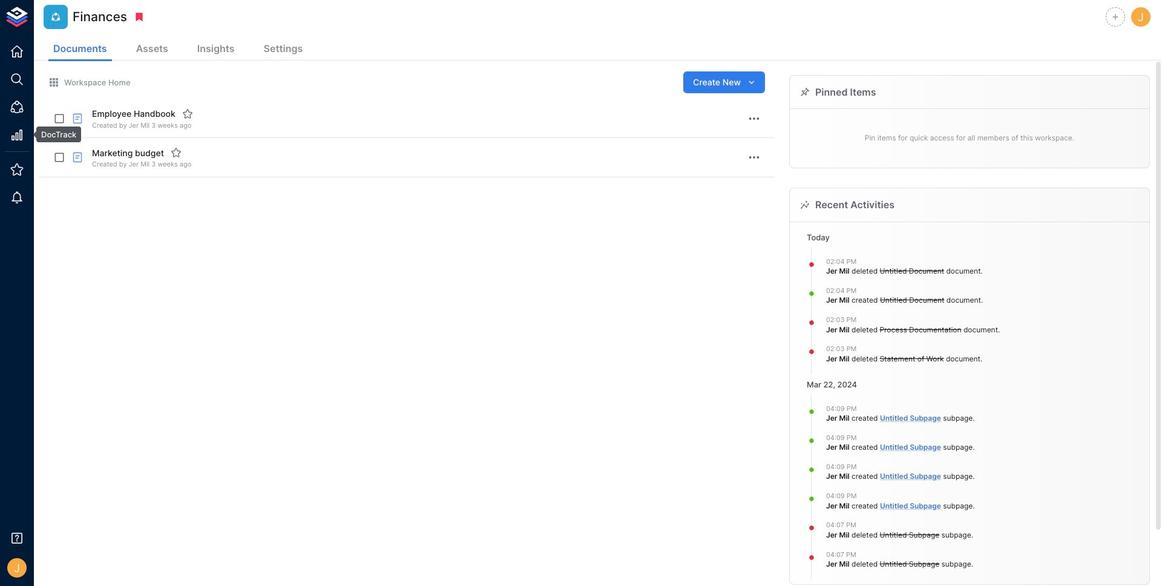 Task type: vqa. For each thing, say whether or not it's contained in the screenshot.
Bookmark image
no



Task type: locate. For each thing, give the bounding box(es) containing it.
favorite image
[[171, 147, 182, 158]]

favorite image
[[182, 108, 193, 119]]

tooltip
[[28, 127, 81, 142]]



Task type: describe. For each thing, give the bounding box(es) containing it.
remove bookmark image
[[134, 12, 145, 22]]



